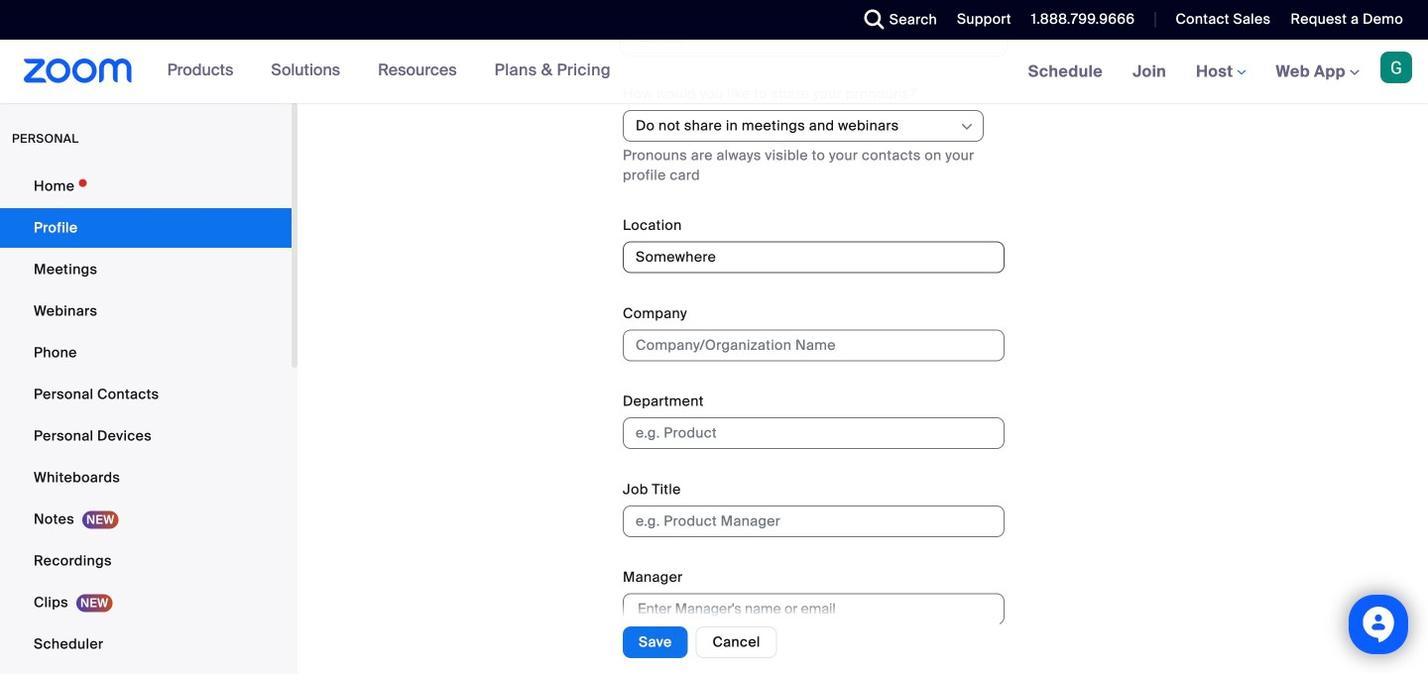 Task type: vqa. For each thing, say whether or not it's contained in the screenshot.
add image
no



Task type: locate. For each thing, give the bounding box(es) containing it.
banner
[[0, 40, 1428, 105]]

e.g. Product Manager text field
[[623, 506, 1005, 537]]

personal menu menu
[[0, 167, 292, 674]]

e.g. San Jose text field
[[623, 242, 1005, 273]]

Pronouns text field
[[623, 22, 1005, 54]]

profile picture image
[[1381, 52, 1412, 83]]

meetings navigation
[[1013, 40, 1428, 105]]



Task type: describe. For each thing, give the bounding box(es) containing it.
Company/Organization Name text field
[[623, 330, 1005, 361]]

zoom logo image
[[24, 59, 133, 83]]

product information navigation
[[152, 40, 626, 103]]

e.g. Product text field
[[623, 418, 1005, 449]]



